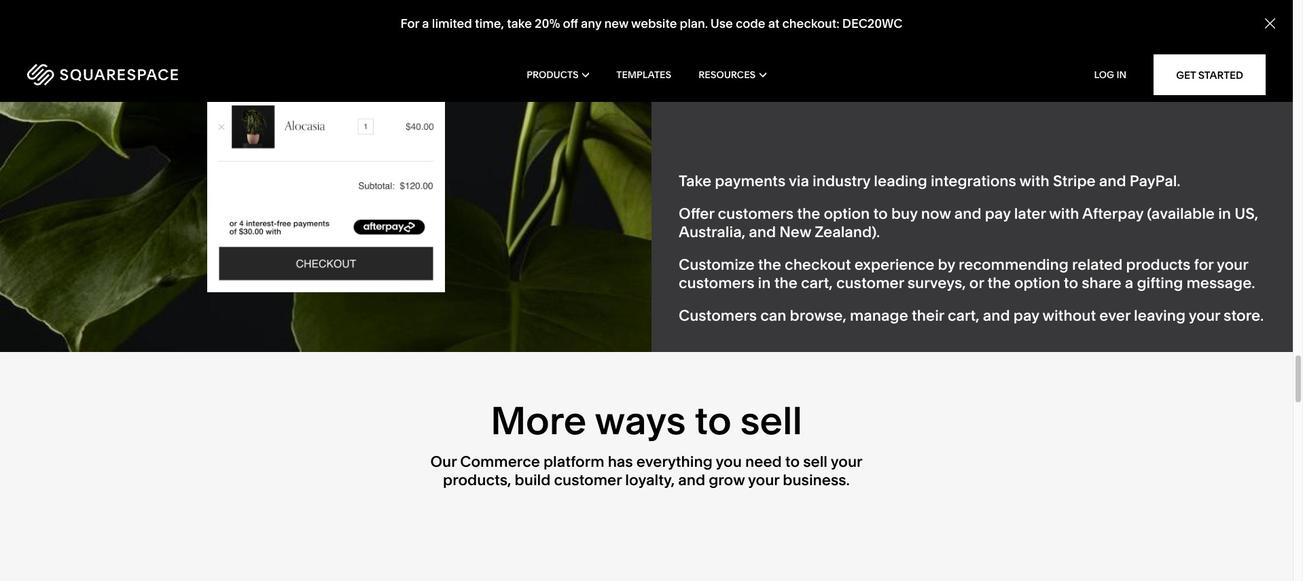 Task type: vqa. For each thing, say whether or not it's contained in the screenshot.
you
yes



Task type: locate. For each thing, give the bounding box(es) containing it.
0 vertical spatial option
[[824, 205, 870, 223]]

build
[[515, 471, 551, 489]]

customers down payments
[[718, 205, 794, 223]]

sell up need
[[741, 398, 803, 444]]

a inside 'customize the checkout experience by recommending related products for your customers in the cart, customer surveys, or the option to share a gifting message.'
[[1126, 274, 1134, 292]]

pay inside offer customers the option to buy now and pay later with afterpay (available in us, australia, and new zealand).
[[986, 205, 1011, 223]]

customer up manage
[[837, 274, 905, 292]]

1 horizontal spatial option
[[1015, 274, 1061, 292]]

customer right build
[[554, 471, 622, 489]]

option up without
[[1015, 274, 1061, 292]]

code
[[736, 16, 766, 31]]

our commerce platform has everything you need to sell your products, build customer loyalty, and grow your business.
[[431, 453, 863, 489]]

0 horizontal spatial customer
[[554, 471, 622, 489]]

a right for
[[422, 16, 429, 31]]

a
[[422, 16, 429, 31], [1126, 274, 1134, 292]]

customer inside our commerce platform has everything you need to sell your products, build customer loyalty, and grow your business.
[[554, 471, 622, 489]]

the inside offer customers the option to buy now and pay later with afterpay (available in us, australia, and new zealand).
[[798, 205, 821, 223]]

0 vertical spatial customer
[[837, 274, 905, 292]]

1 vertical spatial cart,
[[948, 307, 980, 325]]

offer
[[679, 205, 715, 223]]

in
[[1117, 69, 1127, 81]]

in up can
[[758, 274, 771, 292]]

sell inside our commerce platform has everything you need to sell your products, build customer loyalty, and grow your business.
[[804, 453, 828, 471]]

australia,
[[679, 223, 746, 241]]

customize
[[679, 256, 755, 274]]

customize the checkout experience by recommending related products for your customers in the cart, customer surveys, or the option to share a gifting message.
[[679, 256, 1256, 292]]

the right or
[[988, 274, 1011, 292]]

to right need
[[786, 453, 800, 471]]

can
[[761, 307, 787, 325]]

1 vertical spatial sell
[[804, 453, 828, 471]]

pay left without
[[1014, 307, 1040, 325]]

0 vertical spatial cart,
[[801, 274, 833, 292]]

customers
[[718, 205, 794, 223], [679, 274, 755, 292]]

1 vertical spatial with
[[1050, 205, 1080, 223]]

the
[[798, 205, 821, 223], [759, 256, 782, 274], [775, 274, 798, 292], [988, 274, 1011, 292]]

share
[[1082, 274, 1122, 292]]

new
[[780, 223, 812, 241]]

1 vertical spatial a
[[1126, 274, 1134, 292]]

recommending
[[959, 256, 1069, 274]]

1 vertical spatial in
[[758, 274, 771, 292]]

cart, up browse,
[[801, 274, 833, 292]]

store.
[[1224, 307, 1265, 325]]

leaving
[[1135, 307, 1186, 325]]

1 horizontal spatial in
[[1219, 205, 1232, 223]]

use
[[711, 16, 733, 31]]

to left buy
[[874, 205, 888, 223]]

off
[[563, 16, 578, 31]]

1 horizontal spatial sell
[[804, 453, 828, 471]]

with up later
[[1020, 172, 1050, 190]]

0 horizontal spatial option
[[824, 205, 870, 223]]

to up you on the bottom right of page
[[695, 398, 732, 444]]

leading
[[874, 172, 928, 190]]

0 horizontal spatial cart,
[[801, 274, 833, 292]]

zealand).
[[815, 223, 880, 241]]

sell
[[741, 398, 803, 444], [804, 453, 828, 471]]

customer inside 'customize the checkout experience by recommending related products for your customers in the cart, customer surveys, or the option to share a gifting message.'
[[837, 274, 905, 292]]

customers up customers
[[679, 274, 755, 292]]

to left share
[[1064, 274, 1079, 292]]

and
[[1100, 172, 1127, 190], [955, 205, 982, 223], [749, 223, 776, 241], [984, 307, 1011, 325], [679, 471, 706, 489]]

1 vertical spatial customer
[[554, 471, 622, 489]]

surveys,
[[908, 274, 966, 292]]

0 horizontal spatial pay
[[986, 205, 1011, 223]]

0 vertical spatial customers
[[718, 205, 794, 223]]

plant visual image
[[0, 0, 652, 352]]

0 vertical spatial pay
[[986, 205, 1011, 223]]

via
[[789, 172, 810, 190]]

1 horizontal spatial cart,
[[948, 307, 980, 325]]

0 horizontal spatial a
[[422, 16, 429, 31]]

1 horizontal spatial customer
[[837, 274, 905, 292]]

and down or
[[984, 307, 1011, 325]]

1 horizontal spatial pay
[[1014, 307, 1040, 325]]

0 vertical spatial a
[[422, 16, 429, 31]]

to
[[874, 205, 888, 223], [1064, 274, 1079, 292], [695, 398, 732, 444], [786, 453, 800, 471]]

0 horizontal spatial in
[[758, 274, 771, 292]]

payments
[[715, 172, 786, 190]]

later
[[1015, 205, 1047, 223]]

in left us,
[[1219, 205, 1232, 223]]

log             in
[[1095, 69, 1127, 81]]

time,
[[475, 16, 504, 31]]

has
[[608, 453, 633, 471]]

option
[[824, 205, 870, 223], [1015, 274, 1061, 292]]

1 vertical spatial customers
[[679, 274, 755, 292]]

offer customers the option to buy now and pay later with afterpay (available in us, australia, and new zealand).
[[679, 205, 1259, 241]]

stripe
[[1054, 172, 1096, 190]]

0 horizontal spatial sell
[[741, 398, 803, 444]]

experience
[[855, 256, 935, 274]]

take
[[507, 16, 532, 31]]

pay
[[986, 205, 1011, 223], [1014, 307, 1040, 325]]

the down via
[[798, 205, 821, 223]]

0 vertical spatial in
[[1219, 205, 1232, 223]]

1 horizontal spatial a
[[1126, 274, 1134, 292]]

everything
[[637, 453, 713, 471]]

log             in link
[[1095, 69, 1127, 81]]

cart, down or
[[948, 307, 980, 325]]

pay left later
[[986, 205, 1011, 223]]

log
[[1095, 69, 1115, 81]]

the down 'new'
[[759, 256, 782, 274]]

sell right need
[[804, 453, 828, 471]]

at
[[769, 16, 780, 31]]

cart,
[[801, 274, 833, 292], [948, 307, 980, 325]]

need
[[746, 453, 782, 471]]

get started link
[[1154, 54, 1266, 95]]

checkout:
[[783, 16, 840, 31]]

cart, inside 'customize the checkout experience by recommending related products for your customers in the cart, customer surveys, or the option to share a gifting message.'
[[801, 274, 833, 292]]

commerce
[[460, 453, 540, 471]]

their
[[912, 307, 945, 325]]

the up can
[[775, 274, 798, 292]]

or
[[970, 274, 985, 292]]

option down 'industry'
[[824, 205, 870, 223]]

industry
[[813, 172, 871, 190]]

with right later
[[1050, 205, 1080, 223]]

your inside 'customize the checkout experience by recommending related products for your customers in the cart, customer surveys, or the option to share a gifting message.'
[[1217, 256, 1249, 274]]

1 vertical spatial option
[[1015, 274, 1061, 292]]

customer
[[837, 274, 905, 292], [554, 471, 622, 489]]

with
[[1020, 172, 1050, 190], [1050, 205, 1080, 223]]

gifting
[[1138, 274, 1184, 292]]

and left grow
[[679, 471, 706, 489]]

a right share
[[1126, 274, 1134, 292]]

platform
[[544, 453, 605, 471]]

your
[[1217, 256, 1249, 274], [1189, 307, 1221, 325], [831, 453, 863, 471], [748, 471, 780, 489]]

for
[[401, 16, 420, 31]]



Task type: describe. For each thing, give the bounding box(es) containing it.
resources
[[699, 69, 756, 81]]

now
[[922, 205, 951, 223]]

with inside offer customers the option to buy now and pay later with afterpay (available in us, australia, and new zealand).
[[1050, 205, 1080, 223]]

squarespace logo image
[[27, 64, 178, 86]]

plan.
[[680, 16, 708, 31]]

by
[[939, 256, 956, 274]]

and right now
[[955, 205, 982, 223]]

ways
[[595, 398, 686, 444]]

0 vertical spatial sell
[[741, 398, 803, 444]]

for
[[1195, 256, 1214, 274]]

more ways to sell
[[491, 398, 803, 444]]

and up afterpay
[[1100, 172, 1127, 190]]

paypal.
[[1130, 172, 1181, 190]]

our
[[431, 453, 457, 471]]

20%
[[535, 16, 560, 31]]

get started
[[1177, 68, 1244, 81]]

website
[[631, 16, 677, 31]]

browse,
[[790, 307, 847, 325]]

0 vertical spatial with
[[1020, 172, 1050, 190]]

products
[[527, 69, 579, 81]]

option inside offer customers the option to buy now and pay later with afterpay (available in us, australia, and new zealand).
[[824, 205, 870, 223]]

option inside 'customize the checkout experience by recommending related products for your customers in the cart, customer surveys, or the option to share a gifting message.'
[[1015, 274, 1061, 292]]

grow
[[709, 471, 745, 489]]

you
[[716, 453, 742, 471]]

products button
[[527, 48, 590, 102]]

any
[[581, 16, 602, 31]]

manage
[[850, 307, 909, 325]]

resources button
[[699, 48, 767, 102]]

without
[[1043, 307, 1097, 325]]

loyalty,
[[626, 471, 675, 489]]

new
[[605, 16, 629, 31]]

business.
[[783, 471, 850, 489]]

started
[[1199, 68, 1244, 81]]

squarespace logo link
[[27, 64, 275, 86]]

shopping cart example on mobile image
[[207, 0, 445, 293]]

products
[[1127, 256, 1191, 274]]

and left 'new'
[[749, 223, 776, 241]]

templates
[[617, 69, 672, 81]]

ever
[[1100, 307, 1131, 325]]

customers can browse, manage their cart, and pay without ever leaving your store.
[[679, 307, 1265, 325]]

in inside 'customize the checkout experience by recommending related products for your customers in the cart, customer surveys, or the option to share a gifting message.'
[[758, 274, 771, 292]]

dec20wc
[[843, 16, 903, 31]]

more
[[491, 398, 587, 444]]

us,
[[1235, 205, 1259, 223]]

to inside our commerce platform has everything you need to sell your products, build customer loyalty, and grow your business.
[[786, 453, 800, 471]]

and inside our commerce platform has everything you need to sell your products, build customer loyalty, and grow your business.
[[679, 471, 706, 489]]

1 vertical spatial pay
[[1014, 307, 1040, 325]]

for a limited time, take 20% off any new website plan. use code at checkout: dec20wc
[[401, 16, 903, 31]]

integrations
[[931, 172, 1017, 190]]

templates link
[[617, 48, 672, 102]]

get
[[1177, 68, 1197, 81]]

(available
[[1148, 205, 1216, 223]]

products,
[[443, 471, 512, 489]]

customers inside offer customers the option to buy now and pay later with afterpay (available in us, australia, and new zealand).
[[718, 205, 794, 223]]

take payments via industry leading integrations with stripe and paypal.
[[679, 172, 1181, 190]]

limited
[[432, 16, 472, 31]]

take
[[679, 172, 712, 190]]

customers inside 'customize the checkout experience by recommending related products for your customers in the cart, customer surveys, or the option to share a gifting message.'
[[679, 274, 755, 292]]

checkout
[[785, 256, 851, 274]]

to inside 'customize the checkout experience by recommending related products for your customers in the cart, customer surveys, or the option to share a gifting message.'
[[1064, 274, 1079, 292]]

buy
[[892, 205, 918, 223]]

message.
[[1187, 274, 1256, 292]]

related
[[1073, 256, 1123, 274]]

afterpay
[[1083, 205, 1144, 223]]

in inside offer customers the option to buy now and pay later with afterpay (available in us, australia, and new zealand).
[[1219, 205, 1232, 223]]

customers
[[679, 307, 757, 325]]

to inside offer customers the option to buy now and pay later with afterpay (available in us, australia, and new zealand).
[[874, 205, 888, 223]]



